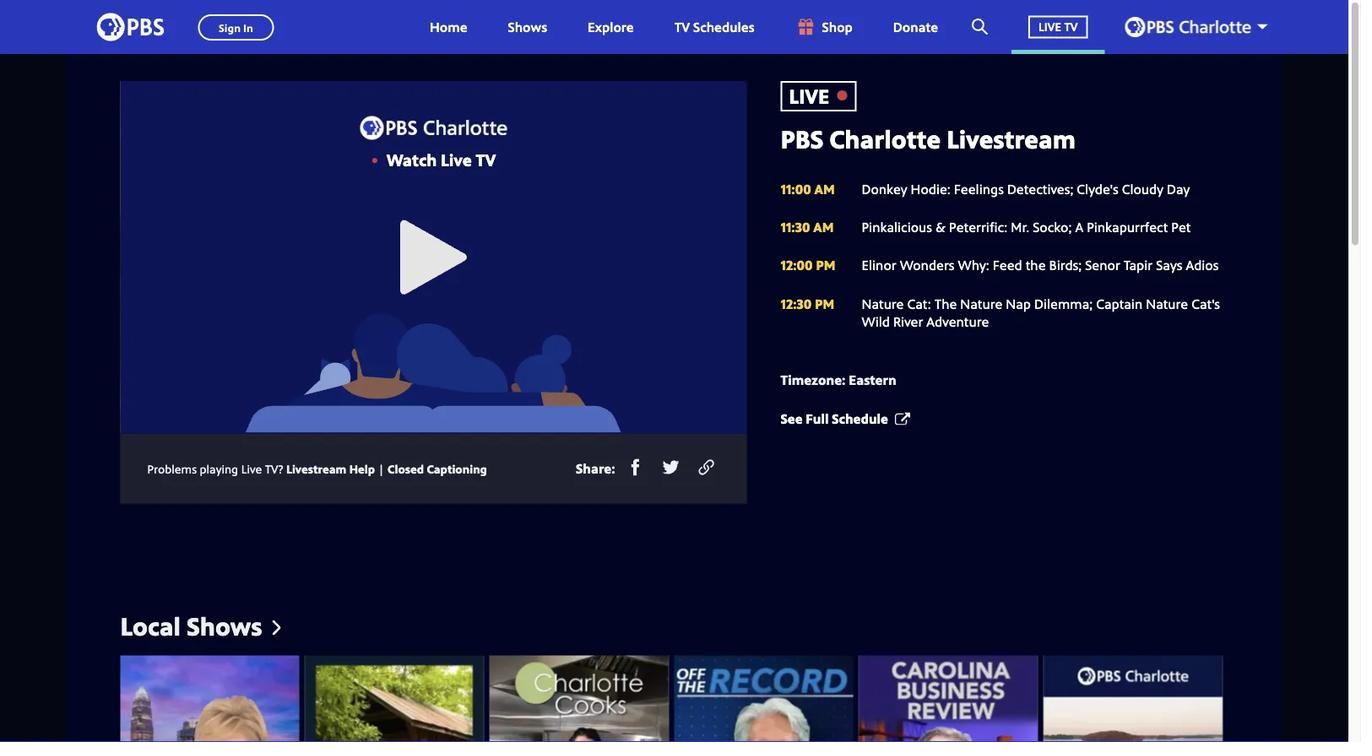 Task type: vqa. For each thing, say whether or not it's contained in the screenshot.
Charlotte Cooks
no



Task type: locate. For each thing, give the bounding box(es) containing it.
1 vertical spatial live
[[789, 82, 830, 110]]

problems playing live tv? livestream help | closed captioning
[[147, 461, 487, 477]]

1 horizontal spatial shows
[[508, 18, 547, 36]]

live
[[1039, 19, 1062, 35], [789, 82, 830, 110], [241, 461, 262, 477]]

donate link
[[877, 0, 956, 54]]

11:30 am
[[781, 218, 834, 236]]

mr.
[[1011, 218, 1030, 236]]

2 horizontal spatial nature
[[1147, 294, 1189, 313]]

nature down the 'says'
[[1147, 294, 1189, 313]]

livestream
[[947, 122, 1076, 156], [286, 461, 347, 477]]

1 horizontal spatial nature
[[961, 294, 1003, 313]]

the
[[935, 294, 957, 313]]

shop link
[[779, 0, 870, 54]]

wild
[[862, 312, 890, 331]]

2 vertical spatial live
[[241, 461, 262, 477]]

off the record image
[[675, 656, 854, 743]]

2 nature from the left
[[961, 294, 1003, 313]]

12:30 pm
[[781, 294, 835, 313]]

pet
[[1172, 218, 1192, 236]]

charlotte cooks image
[[490, 656, 669, 743]]

nature right the the
[[961, 294, 1003, 313]]

livestream up donkey hodie: feelings detectives; clyde's cloudy day
[[947, 122, 1076, 156]]

donkey hodie: feelings detectives; clyde's cloudy day
[[862, 180, 1191, 198]]

elinor wonders why: feed the birds; senor tapir says adios
[[862, 256, 1219, 274]]

pm right 12:30
[[815, 294, 835, 313]]

0 vertical spatial am
[[815, 180, 835, 198]]

a
[[1076, 218, 1084, 236]]

pm for 12:30 pm
[[815, 294, 835, 313]]

0 vertical spatial live
[[1039, 19, 1062, 35]]

11:30
[[781, 218, 811, 236]]

see
[[781, 409, 803, 427]]

0 vertical spatial livestream
[[947, 122, 1076, 156]]

0 horizontal spatial shows
[[187, 609, 262, 643]]

shows right local
[[187, 609, 262, 643]]

shows right home
[[508, 18, 547, 36]]

0 horizontal spatial nature
[[862, 294, 904, 313]]

0 horizontal spatial tv
[[675, 18, 690, 36]]

tv
[[675, 18, 690, 36], [1065, 19, 1078, 35]]

1 horizontal spatial livestream
[[947, 122, 1076, 156]]

feed
[[993, 256, 1023, 274]]

1 horizontal spatial live
[[789, 82, 830, 110]]

share:
[[576, 459, 615, 478]]

nature
[[862, 294, 904, 313], [961, 294, 1003, 313], [1147, 294, 1189, 313]]

see full schedule link
[[781, 409, 1229, 428]]

nature left cat:
[[862, 294, 904, 313]]

live for live
[[789, 82, 830, 110]]

closed
[[388, 461, 424, 477]]

&
[[936, 218, 946, 236]]

tapir
[[1124, 256, 1153, 274]]

problems
[[147, 461, 197, 477]]

am right 11:30
[[814, 218, 834, 236]]

pm
[[816, 256, 836, 274], [815, 294, 835, 313]]

1 vertical spatial am
[[814, 218, 834, 236]]

livestream help link
[[286, 461, 375, 477]]

timezone: eastern
[[781, 371, 897, 389]]

live up pbs
[[789, 82, 830, 110]]

home
[[430, 18, 468, 36]]

tv inside "link"
[[675, 18, 690, 36]]

pbs
[[781, 122, 824, 156]]

pinkalicious
[[862, 218, 933, 236]]

nature cat: the nature nap dilemma; captain nature cat's wild river adventure
[[862, 294, 1221, 331]]

pbs image
[[97, 8, 164, 46]]

12:30
[[781, 294, 812, 313]]

am for 11:00 am
[[815, 180, 835, 198]]

eastern
[[849, 371, 897, 389]]

closed captioning link
[[388, 461, 487, 477]]

0 horizontal spatial live
[[241, 461, 262, 477]]

says
[[1157, 256, 1183, 274]]

0 vertical spatial shows
[[508, 18, 547, 36]]

live tv
[[1039, 19, 1078, 35]]

tv schedules link
[[658, 0, 772, 54]]

11:00 am
[[781, 180, 835, 198]]

12:00 pm
[[781, 256, 836, 274]]

pm right 12:00
[[816, 256, 836, 274]]

am right 11:00
[[815, 180, 835, 198]]

1 vertical spatial livestream
[[286, 461, 347, 477]]

am
[[815, 180, 835, 198], [814, 218, 834, 236]]

full
[[806, 409, 829, 427]]

local
[[120, 609, 181, 643]]

live right search image
[[1039, 19, 1062, 35]]

|
[[378, 461, 385, 477]]

shows
[[508, 18, 547, 36], [187, 609, 262, 643]]

schedules
[[694, 18, 755, 36]]

live for live tv
[[1039, 19, 1062, 35]]

the
[[1026, 256, 1046, 274]]

1 vertical spatial pm
[[815, 294, 835, 313]]

livestream right tv?
[[286, 461, 347, 477]]

tv?
[[265, 461, 283, 477]]

2 horizontal spatial live
[[1039, 19, 1062, 35]]

1 vertical spatial shows
[[187, 609, 262, 643]]

pbs charlotte image
[[1126, 17, 1252, 37]]

shop
[[822, 18, 853, 36]]

socko;
[[1033, 218, 1072, 236]]

see full schedule
[[781, 409, 889, 427]]

0 vertical spatial pm
[[816, 256, 836, 274]]

live left tv?
[[241, 461, 262, 477]]



Task type: describe. For each thing, give the bounding box(es) containing it.
day
[[1168, 180, 1191, 198]]

twitter image
[[663, 459, 680, 476]]

carolina business review image
[[859, 656, 1038, 743]]

cloudy
[[1122, 180, 1164, 198]]

elinor
[[862, 256, 897, 274]]

pinkapurrfect
[[1087, 218, 1169, 236]]

local shows
[[120, 609, 262, 643]]

11:00
[[781, 180, 812, 198]]

feelings
[[954, 180, 1004, 198]]

carolina impact image
[[120, 656, 299, 743]]

trail of history image
[[305, 656, 484, 743]]

live tv link
[[1012, 0, 1105, 54]]

pm for 12:00 pm
[[816, 256, 836, 274]]

0 horizontal spatial livestream
[[286, 461, 347, 477]]

search image
[[972, 19, 989, 35]]

peterrific:
[[950, 218, 1008, 236]]

home link
[[413, 0, 485, 54]]

donate
[[894, 18, 939, 36]]

adios
[[1186, 256, 1219, 274]]

catawba 100: our century on the river image
[[1044, 656, 1223, 743]]

donkey
[[862, 180, 908, 198]]

local shows link
[[120, 609, 281, 643]]

timezone:
[[781, 371, 846, 389]]

clyde's
[[1077, 180, 1119, 198]]

river
[[894, 312, 924, 331]]

playing
[[200, 461, 238, 477]]

schedule
[[832, 409, 889, 427]]

dilemma;
[[1035, 294, 1093, 313]]

senor
[[1086, 256, 1121, 274]]

hodie:
[[911, 180, 951, 198]]

cat's
[[1192, 294, 1221, 313]]

pinkalicious & peterrific: mr. socko; a pinkapurrfect pet
[[862, 218, 1192, 236]]

detectives;
[[1008, 180, 1074, 198]]

charlotte
[[830, 122, 941, 156]]

pbs charlotte livestream
[[781, 122, 1076, 156]]

facebook image
[[627, 459, 644, 476]]

why:
[[958, 256, 990, 274]]

explore
[[588, 18, 634, 36]]

12:00
[[781, 256, 813, 274]]

tv schedules
[[675, 18, 755, 36]]

birds;
[[1050, 256, 1082, 274]]

1 nature from the left
[[862, 294, 904, 313]]

1 horizontal spatial tv
[[1065, 19, 1078, 35]]

shows link
[[491, 0, 564, 54]]

explore link
[[571, 0, 651, 54]]

captioning
[[427, 461, 487, 477]]

am for 11:30 am
[[814, 218, 834, 236]]

cat:
[[908, 294, 932, 313]]

3 nature from the left
[[1147, 294, 1189, 313]]

adventure
[[927, 312, 989, 331]]

nap
[[1006, 294, 1032, 313]]

help
[[349, 461, 375, 477]]

wonders
[[900, 256, 955, 274]]

captain
[[1097, 294, 1143, 313]]



